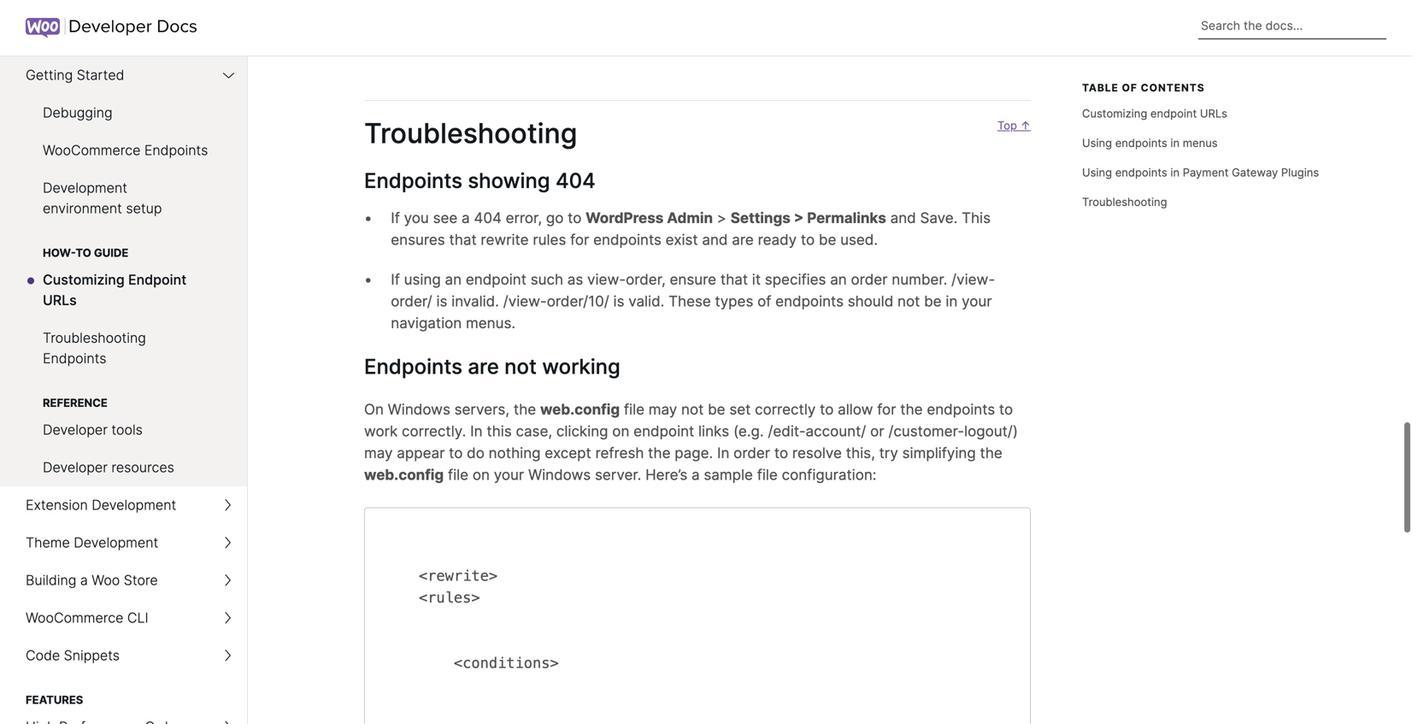 Task type: vqa. For each thing, say whether or not it's contained in the screenshot.
search the docs… search box
no



Task type: describe. For each thing, give the bounding box(es) containing it.
using endpoints in payment gateway plugins link
[[1083, 158, 1331, 187]]

code snippets
[[26, 647, 120, 664]]

if for if using an endpoint such as view-order, ensure that it specifies an order number. /view- order/ is invalid. /view-order/10/ is valid. these types of endpoints should not be in your navigation menus.
[[391, 271, 400, 288]]

tools
[[112, 422, 143, 438]]

the up here's
[[648, 444, 671, 462]]

using for using endpoints in payment gateway plugins
[[1083, 166, 1113, 179]]

appear
[[397, 444, 445, 462]]

if for if you see a 404 error, go to wordpress admin > settings > permalinks
[[391, 209, 400, 227]]

number.
[[892, 271, 948, 288]]

using endpoints in menus
[[1083, 136, 1218, 149]]

be inside and save. this ensures that rewrite rules for endpoints exist and are ready to be used.
[[819, 231, 837, 249]]

and save. this ensures that rewrite rules for endpoints exist and are ready to be used.
[[391, 209, 991, 249]]

getting started link
[[0, 56, 247, 94]]

features
[[26, 694, 83, 707]]

1 horizontal spatial file
[[624, 401, 645, 418]]

sample
[[704, 466, 753, 484]]

to up logout/)
[[1000, 401, 1014, 418]]

0 horizontal spatial are
[[468, 354, 499, 379]]

payment
[[1183, 166, 1229, 179]]

resolve
[[793, 444, 842, 462]]

using for using endpoints in menus
[[1083, 136, 1113, 149]]

development for theme
[[74, 535, 158, 551]]

servers,
[[455, 401, 510, 418]]

<rewrite>
[[419, 567, 498, 585]]

theme development link
[[0, 524, 247, 562]]

order inside "file may not be set correctly to allow for the endpoints to work correctly. in this case, clicking on endpoint links (e.g. /edit-account/ or /customer-logout/) may appear to do nothing except refresh the page. in order to resolve this, try simplifying the web.config file on your windows server. here's a sample file configuration:"
[[734, 444, 771, 462]]

in inside if using an endpoint such as view-order, ensure that it specifies an order number. /view- order/ is invalid. /view-order/10/ is valid. these types of endpoints should not be in your navigation menus.
[[946, 293, 958, 310]]

this,
[[846, 444, 876, 462]]

extension development
[[26, 497, 176, 514]]

correctly.
[[402, 422, 466, 440]]

urls for customizing endpoint urls
[[1201, 107, 1228, 120]]

reference
[[43, 396, 108, 410]]

1 an from the left
[[445, 271, 462, 288]]

showing
[[468, 168, 550, 193]]

working
[[542, 354, 621, 379]]

0 horizontal spatial troubleshooting link
[[335, 117, 578, 150]]

search search field
[[1199, 13, 1387, 39]]

the down logout/)
[[981, 444, 1003, 462]]

your inside if using an endpoint such as view-order, ensure that it specifies an order number. /view- order/ is invalid. /view-order/10/ is valid. these types of endpoints should not be in your navigation menus.
[[962, 293, 993, 310]]

for inside and save. this ensures that rewrite rules for endpoints exist and are ready to be used.
[[571, 231, 590, 249]]

debugging
[[43, 104, 113, 121]]

not for endpoints are not working
[[505, 354, 537, 379]]

rules
[[533, 231, 566, 249]]

ensures
[[391, 231, 445, 249]]

1 > from the left
[[717, 209, 727, 227]]

settings
[[731, 209, 791, 227]]

order inside if using an endpoint such as view-order, ensure that it specifies an order number. /view- order/ is invalid. /view-order/10/ is valid. these types of endpoints should not be in your navigation menus.
[[851, 271, 888, 288]]

/edit-
[[768, 422, 806, 440]]

customizing endpoint urls
[[1083, 107, 1228, 120]]

how-to guide
[[43, 246, 129, 260]]

developer resources
[[43, 459, 174, 476]]

0 horizontal spatial /view-
[[503, 293, 547, 310]]

code snippets link
[[0, 637, 247, 675]]

gateway
[[1233, 166, 1279, 179]]

using endpoints in menus link
[[1083, 128, 1331, 158]]

that inside and save. this ensures that rewrite rules for endpoints exist and are ready to be used.
[[449, 231, 477, 249]]

to left the do
[[449, 444, 463, 462]]

1 horizontal spatial web.config
[[540, 401, 620, 418]]

0 vertical spatial may
[[649, 401, 678, 418]]

development environment setup
[[43, 180, 162, 217]]

1 horizontal spatial /view-
[[952, 271, 996, 288]]

using endpoints in payment gateway plugins
[[1083, 166, 1320, 179]]

work
[[364, 422, 398, 440]]

reference link
[[0, 378, 247, 411]]

2 vertical spatial a
[[80, 572, 88, 589]]

woocommerce cli
[[26, 610, 149, 626]]

woocommerce cli link
[[0, 600, 247, 637]]

development environment setup link
[[0, 169, 247, 228]]

woocommerce endpoints
[[43, 142, 208, 159]]

in for payment
[[1171, 166, 1180, 179]]

simplifying
[[903, 444, 976, 462]]

table
[[1083, 82, 1119, 94]]

features link
[[0, 675, 247, 709]]

0 vertical spatial windows
[[388, 401, 451, 418]]

endpoint inside "file may not be set correctly to allow for the endpoints to work correctly. in this case, clicking on endpoint links (e.g. /edit-account/ or /customer-logout/) may appear to do nothing except refresh the page. in order to resolve this, try simplifying the web.config file on your windows server. here's a sample file configuration:"
[[634, 422, 695, 440]]

started
[[77, 67, 124, 83]]

endpoints inside the troubleshooting endpoints
[[43, 350, 106, 367]]

resources
[[112, 459, 174, 476]]

2 an from the left
[[831, 271, 847, 288]]

that inside if using an endpoint such as view-order, ensure that it specifies an order number. /view- order/ is invalid. /view-order/10/ is valid. these types of endpoints should not be in your navigation menus.
[[721, 271, 748, 288]]

order/10/
[[547, 293, 610, 310]]

/customer-
[[889, 422, 965, 440]]

0 vertical spatial 404
[[556, 168, 596, 193]]

endpoints down 'navigation' on the top of the page
[[364, 354, 463, 379]]

windows inside "file may not be set correctly to allow for the endpoints to work correctly. in this case, clicking on endpoint links (e.g. /edit-account/ or /customer-logout/) may appear to do nothing except refresh the page. in order to resolve this, try simplifying the web.config file on your windows server. here's a sample file configuration:"
[[529, 466, 591, 484]]

ensure
[[670, 271, 717, 288]]

logout/)
[[965, 422, 1019, 440]]

troubleshooting endpoints
[[43, 330, 146, 367]]

endpoints showing 404
[[364, 168, 596, 193]]

exist
[[666, 231, 698, 249]]

contents
[[1141, 82, 1206, 94]]

correctly
[[755, 401, 816, 418]]

in for menus
[[1171, 136, 1180, 149]]

these
[[669, 293, 711, 310]]

specifies
[[765, 271, 827, 288]]

here's
[[646, 466, 688, 484]]

endpoint
[[128, 272, 187, 288]]

2 horizontal spatial file
[[758, 466, 778, 484]]

this
[[487, 422, 512, 440]]

customizing endpoint urls link
[[0, 261, 247, 319]]

order/
[[391, 293, 433, 310]]

using
[[404, 271, 441, 288]]

troubleshooting for right troubleshooting link
[[1083, 195, 1168, 208]]

are inside and save. this ensures that rewrite rules for endpoints exist and are ready to be used.
[[732, 231, 754, 249]]

endpoints inside "file may not be set correctly to allow for the endpoints to work correctly. in this case, clicking on endpoint links (e.g. /edit-account/ or /customer-logout/) may appear to do nothing except refresh the page. in order to resolve this, try simplifying the web.config file on your windows server. here's a sample file configuration:"
[[927, 401, 996, 418]]

table of contents element
[[1083, 82, 1331, 217]]

to inside and save. this ensures that rewrite rules for endpoints exist and are ready to be used.
[[801, 231, 815, 249]]

developer tools link
[[0, 411, 247, 449]]

2 is from the left
[[614, 293, 625, 310]]

such
[[531, 271, 564, 288]]

top
[[998, 119, 1018, 132]]

1 horizontal spatial troubleshooting link
[[1083, 187, 1331, 217]]

developer for developer resources
[[43, 459, 108, 476]]

store
[[124, 572, 158, 589]]

endpoints down debugging link
[[144, 142, 208, 159]]

0 vertical spatial on
[[613, 422, 630, 440]]

endpoint inside table of contents element
[[1151, 107, 1198, 120]]

cli
[[127, 610, 149, 626]]

developer resources link
[[0, 449, 247, 487]]

theme
[[26, 535, 70, 551]]

0 horizontal spatial may
[[364, 444, 393, 462]]



Task type: locate. For each thing, give the bounding box(es) containing it.
in
[[471, 422, 483, 440], [718, 444, 730, 462]]

be down number.
[[925, 293, 942, 310]]

troubleshooting up endpoints showing 404
[[364, 117, 578, 150]]

urls inside customizing endpoint urls link
[[1201, 107, 1228, 120]]

endpoints up logout/)
[[927, 401, 996, 418]]

0 horizontal spatial file
[[448, 466, 469, 484]]

0 vertical spatial not
[[898, 293, 921, 310]]

endpoints inside using endpoints in payment gateway plugins link
[[1116, 166, 1168, 179]]

0 vertical spatial be
[[819, 231, 837, 249]]

0 horizontal spatial >
[[717, 209, 727, 227]]

1 vertical spatial of
[[758, 293, 772, 310]]

404 up go
[[556, 168, 596, 193]]

customizing inside "customizing endpoint urls"
[[43, 272, 125, 288]]

1 vertical spatial that
[[721, 271, 748, 288]]

endpoints are not working
[[364, 354, 621, 379]]

0 horizontal spatial your
[[494, 466, 524, 484]]

it
[[752, 271, 761, 288]]

for right rules
[[571, 231, 590, 249]]

the up /customer-
[[901, 401, 923, 418]]

2 vertical spatial in
[[946, 293, 958, 310]]

0 vertical spatial of
[[1123, 82, 1138, 94]]

not down number.
[[898, 293, 921, 310]]

how-to guide link
[[0, 228, 247, 261]]

development
[[43, 180, 127, 196], [92, 497, 176, 514], [74, 535, 158, 551]]

1 vertical spatial using
[[1083, 166, 1113, 179]]

file right sample
[[758, 466, 778, 484]]

troubleshooting for troubleshooting endpoints
[[43, 330, 146, 346]]

refresh
[[596, 444, 644, 462]]

woocommerce up code snippets
[[26, 610, 124, 626]]

your down nothing
[[494, 466, 524, 484]]

web.config up clicking
[[540, 401, 620, 418]]

be inside if using an endpoint such as view-order, ensure that it specifies an order number. /view- order/ is invalid. /view-order/10/ is valid. these types of endpoints should not be in your navigation menus.
[[925, 293, 942, 310]]

development inside theme development link
[[74, 535, 158, 551]]

for
[[571, 231, 590, 249], [878, 401, 897, 418]]

0 vertical spatial and
[[891, 209, 917, 227]]

a right see
[[462, 209, 470, 227]]

using down table
[[1083, 136, 1113, 149]]

1 vertical spatial developer
[[43, 459, 108, 476]]

2 using from the top
[[1083, 166, 1113, 179]]

is up 'navigation' on the top of the page
[[437, 293, 448, 310]]

0 vertical spatial if
[[391, 209, 400, 227]]

1 vertical spatial troubleshooting
[[1083, 195, 1168, 208]]

urls
[[1201, 107, 1228, 120], [43, 292, 77, 309]]

endpoints
[[144, 142, 208, 159], [364, 168, 463, 193], [43, 350, 106, 367], [364, 354, 463, 379]]

troubleshooting inside table of contents element
[[1083, 195, 1168, 208]]

not up on windows servers, the web.config
[[505, 354, 537, 379]]

troubleshooting for troubleshooting link to the left
[[364, 117, 578, 150]]

customizing down table
[[1083, 107, 1148, 120]]

building a woo store
[[26, 572, 158, 589]]

development down resources
[[92, 497, 176, 514]]

account/
[[806, 422, 867, 440]]

save.
[[921, 209, 958, 227]]

developer down developer tools
[[43, 459, 108, 476]]

for up or
[[878, 401, 897, 418]]

404 up rewrite
[[474, 209, 502, 227]]

see
[[433, 209, 458, 227]]

woocommerce inside woocommerce cli link
[[26, 610, 124, 626]]

1 is from the left
[[437, 293, 448, 310]]

1 horizontal spatial are
[[732, 231, 754, 249]]

1 horizontal spatial urls
[[1201, 107, 1228, 120]]

if left 'you'
[[391, 209, 400, 227]]

woocommerce for woocommerce cli
[[26, 610, 124, 626]]

customizing for customizing endpoint urls
[[1083, 107, 1148, 120]]

permalinks
[[808, 209, 887, 227]]

2 vertical spatial be
[[708, 401, 726, 418]]

endpoint up page.
[[634, 422, 695, 440]]

debugging link
[[0, 94, 247, 132]]

if inside if using an endpoint such as view-order, ensure that it specifies an order number. /view- order/ is invalid. /view-order/10/ is valid. these types of endpoints should not be in your navigation menus.
[[391, 271, 400, 288]]

except
[[545, 444, 592, 462]]

of right table
[[1123, 82, 1138, 94]]

endpoint up invalid.
[[466, 271, 527, 288]]

0 horizontal spatial endpoint
[[466, 271, 527, 288]]

1 vertical spatial not
[[505, 354, 537, 379]]

1 vertical spatial for
[[878, 401, 897, 418]]

1 horizontal spatial may
[[649, 401, 678, 418]]

1 vertical spatial in
[[1171, 166, 1180, 179]]

getting
[[26, 67, 73, 83]]

in left payment
[[1171, 166, 1180, 179]]

0 horizontal spatial of
[[758, 293, 772, 310]]

in up the do
[[471, 422, 483, 440]]

developer tools
[[43, 422, 143, 438]]

1 vertical spatial endpoint
[[466, 271, 527, 288]]

building a woo store link
[[0, 562, 247, 600]]

of inside if using an endpoint such as view-order, ensure that it specifies an order number. /view- order/ is invalid. /view-order/10/ is valid. these types of endpoints should not be in your navigation menus.
[[758, 293, 772, 310]]

0 vertical spatial a
[[462, 209, 470, 227]]

is down view-
[[614, 293, 625, 310]]

0 vertical spatial development
[[43, 180, 127, 196]]

web.config down appear
[[364, 466, 444, 484]]

windows down except
[[529, 466, 591, 484]]

0 horizontal spatial is
[[437, 293, 448, 310]]

customizing inside table of contents element
[[1083, 107, 1148, 120]]

table of contents
[[1083, 82, 1206, 94]]

0 vertical spatial using
[[1083, 136, 1113, 149]]

1 vertical spatial order
[[734, 444, 771, 462]]

an right using
[[445, 271, 462, 288]]

windows up "correctly."
[[388, 401, 451, 418]]

a inside "file may not be set correctly to allow for the endpoints to work correctly. in this case, clicking on endpoint links (e.g. /edit-account/ or /customer-logout/) may appear to do nothing except refresh the page. in order to resolve this, try simplifying the web.config file on your windows server. here's a sample file configuration:"
[[692, 466, 700, 484]]

file down the do
[[448, 466, 469, 484]]

of
[[1123, 82, 1138, 94], [758, 293, 772, 310]]

1 horizontal spatial be
[[819, 231, 837, 249]]

invalid.
[[452, 293, 499, 310]]

woocommerce down debugging
[[43, 142, 141, 159]]

top ↑ link
[[989, 117, 1031, 168]]

/view- down such
[[503, 293, 547, 310]]

environment
[[43, 200, 122, 217]]

on
[[364, 401, 384, 418]]

2 vertical spatial development
[[74, 535, 158, 551]]

error,
[[506, 209, 542, 227]]

endpoints down specifies
[[776, 293, 844, 310]]

troubleshooting link
[[335, 117, 578, 150], [1083, 187, 1331, 217]]

your down this
[[962, 293, 993, 310]]

an
[[445, 271, 462, 288], [831, 271, 847, 288]]

0 horizontal spatial be
[[708, 401, 726, 418]]

that up types
[[721, 271, 748, 288]]

0 horizontal spatial windows
[[388, 401, 451, 418]]

endpoints down wordpress
[[594, 231, 662, 249]]

troubleshooting endpoints link
[[0, 319, 247, 378]]

customizing down to at left top
[[43, 272, 125, 288]]

not inside "file may not be set correctly to allow for the endpoints to work correctly. in this case, clicking on endpoint links (e.g. /edit-account/ or /customer-logout/) may appear to do nothing except refresh the page. in order to resolve this, try simplifying the web.config file on your windows server. here's a sample file configuration:"
[[682, 401, 704, 418]]

endpoint
[[1151, 107, 1198, 120], [466, 271, 527, 288], [634, 422, 695, 440]]

to right ready
[[801, 231, 815, 249]]

/view-
[[952, 271, 996, 288], [503, 293, 547, 310]]

that down see
[[449, 231, 477, 249]]

are down settings at the right top of page
[[732, 231, 754, 249]]

endpoints inside and save. this ensures that rewrite rules for endpoints exist and are ready to be used.
[[594, 231, 662, 249]]

0 vertical spatial in
[[471, 422, 483, 440]]

1 horizontal spatial a
[[462, 209, 470, 227]]

0 vertical spatial in
[[1171, 136, 1180, 149]]

not up "links"
[[682, 401, 704, 418]]

0 vertical spatial endpoint
[[1151, 107, 1198, 120]]

0 horizontal spatial urls
[[43, 292, 77, 309]]

wordpress
[[586, 209, 664, 227]]

customizing for customizing endpoint urls
[[43, 272, 125, 288]]

the
[[514, 401, 536, 418], [901, 401, 923, 418], [648, 444, 671, 462], [981, 444, 1003, 462]]

development down extension development link
[[74, 535, 158, 551]]

be up "links"
[[708, 401, 726, 418]]

endpoint inside if using an endpoint such as view-order, ensure that it specifies an order number. /view- order/ is invalid. /view-order/10/ is valid. these types of endpoints should not be in your navigation menus.
[[466, 271, 527, 288]]

nothing
[[489, 444, 541, 462]]

urls inside "customizing endpoint urls"
[[43, 292, 77, 309]]

if left using
[[391, 271, 400, 288]]

1 if from the top
[[391, 209, 400, 227]]

of down the "it"
[[758, 293, 772, 310]]

2 > from the left
[[794, 209, 804, 227]]

0 horizontal spatial that
[[449, 231, 477, 249]]

troubleshooting down the using endpoints in menus
[[1083, 195, 1168, 208]]

valid.
[[629, 293, 665, 310]]

setup
[[126, 200, 162, 217]]

(e.g.
[[734, 422, 764, 440]]

1 horizontal spatial of
[[1123, 82, 1138, 94]]

as
[[568, 271, 584, 288]]

2 vertical spatial troubleshooting
[[43, 330, 146, 346]]

1 vertical spatial may
[[364, 444, 393, 462]]

development inside development environment setup
[[43, 180, 127, 196]]

in left menus
[[1171, 136, 1180, 149]]

1 horizontal spatial 404
[[556, 168, 596, 193]]

building
[[26, 572, 76, 589]]

endpoint down contents
[[1151, 107, 1198, 120]]

may down work
[[364, 444, 393, 462]]

should
[[848, 293, 894, 310]]

1 developer from the top
[[43, 422, 108, 438]]

developer
[[43, 422, 108, 438], [43, 459, 108, 476]]

2 if from the top
[[391, 271, 400, 288]]

plugins
[[1282, 166, 1320, 179]]

development up environment
[[43, 180, 127, 196]]

<conditions>
[[384, 655, 559, 694]]

file
[[624, 401, 645, 418], [448, 466, 469, 484], [758, 466, 778, 484]]

may up page.
[[649, 401, 678, 418]]

and left save.
[[891, 209, 917, 227]]

on down the do
[[473, 466, 490, 484]]

using down the using endpoints in menus
[[1083, 166, 1113, 179]]

are
[[732, 231, 754, 249], [468, 354, 499, 379]]

woocommerce
[[43, 142, 141, 159], [26, 610, 124, 626]]

troubleshooting
[[364, 117, 578, 150], [1083, 195, 1168, 208], [43, 330, 146, 346]]

troubleshooting link down payment
[[1083, 187, 1331, 217]]

to
[[76, 246, 91, 260]]

1 horizontal spatial order
[[851, 271, 888, 288]]

1 vertical spatial and
[[703, 231, 728, 249]]

1 horizontal spatial endpoint
[[634, 422, 695, 440]]

/view- right number.
[[952, 271, 996, 288]]

1 horizontal spatial in
[[718, 444, 730, 462]]

extension development link
[[0, 487, 247, 524]]

troubleshooting down "customizing endpoint urls"
[[43, 330, 146, 346]]

on up refresh at the bottom left of the page
[[613, 422, 630, 440]]

windows
[[388, 401, 451, 418], [529, 466, 591, 484]]

0 horizontal spatial in
[[471, 422, 483, 440]]

woocommerce for woocommerce endpoints
[[43, 142, 141, 159]]

1 vertical spatial a
[[692, 466, 700, 484]]

2 horizontal spatial endpoint
[[1151, 107, 1198, 120]]

order down (e.g.
[[734, 444, 771, 462]]

customizing
[[1083, 107, 1148, 120], [43, 272, 125, 288]]

1 vertical spatial on
[[473, 466, 490, 484]]

of inside table of contents element
[[1123, 82, 1138, 94]]

0 horizontal spatial web.config
[[364, 466, 444, 484]]

be down permalinks
[[819, 231, 837, 249]]

are up servers,
[[468, 354, 499, 379]]

to up account/
[[820, 401, 834, 418]]

0 vertical spatial urls
[[1201, 107, 1228, 120]]

in down number.
[[946, 293, 958, 310]]

endpoints up reference
[[43, 350, 106, 367]]

woocommerce inside woocommerce endpoints link
[[43, 142, 141, 159]]

1 horizontal spatial windows
[[529, 466, 591, 484]]

1 using from the top
[[1083, 136, 1113, 149]]

0 vertical spatial customizing
[[1083, 107, 1148, 120]]

developer for developer tools
[[43, 422, 108, 438]]

1 horizontal spatial and
[[891, 209, 917, 227]]

endpoints down customizing endpoint urls
[[1116, 136, 1168, 149]]

1 vertical spatial your
[[494, 466, 524, 484]]

order up should
[[851, 271, 888, 288]]

not
[[898, 293, 921, 310], [505, 354, 537, 379], [682, 401, 704, 418]]

0 horizontal spatial for
[[571, 231, 590, 249]]

troubleshooting link up endpoints showing 404
[[335, 117, 578, 150]]

1 vertical spatial if
[[391, 271, 400, 288]]

file up refresh at the bottom left of the page
[[624, 401, 645, 418]]

1 vertical spatial 404
[[474, 209, 502, 227]]

for inside "file may not be set correctly to allow for the endpoints to work correctly. in this case, clicking on endpoint links (e.g. /edit-account/ or /customer-logout/) may appear to do nothing except refresh the page. in order to resolve this, try simplifying the web.config file on your windows server. here's a sample file configuration:"
[[878, 401, 897, 418]]

to right go
[[568, 209, 582, 227]]

0 vertical spatial developer
[[43, 422, 108, 438]]

1 vertical spatial urls
[[43, 292, 77, 309]]

1 horizontal spatial troubleshooting
[[364, 117, 578, 150]]

order,
[[626, 271, 666, 288]]

1 horizontal spatial that
[[721, 271, 748, 288]]

this
[[962, 209, 991, 227]]

urls up using endpoints in menus link
[[1201, 107, 1228, 120]]

extension
[[26, 497, 88, 514]]

1 horizontal spatial is
[[614, 293, 625, 310]]

0 horizontal spatial a
[[80, 572, 88, 589]]

menus
[[1183, 136, 1218, 149]]

None search field
[[1199, 13, 1387, 39]]

not inside if using an endpoint such as view-order, ensure that it specifies an order number. /view- order/ is invalid. /view-order/10/ is valid. these types of endpoints should not be in your navigation menus.
[[898, 293, 921, 310]]

1 vertical spatial /view-
[[503, 293, 547, 310]]

2 vertical spatial endpoint
[[634, 422, 695, 440]]

0 horizontal spatial not
[[505, 354, 537, 379]]

development inside extension development link
[[92, 497, 176, 514]]

urls down the how- at the top left of the page
[[43, 292, 77, 309]]

clicking
[[557, 422, 609, 440]]

in up sample
[[718, 444, 730, 462]]

0 vertical spatial are
[[732, 231, 754, 249]]

navigation
[[391, 314, 462, 332]]

snippets
[[64, 647, 120, 664]]

0 horizontal spatial on
[[473, 466, 490, 484]]

0 vertical spatial order
[[851, 271, 888, 288]]

a left 'woo'
[[80, 572, 88, 589]]

and right exist
[[703, 231, 728, 249]]

be inside "file may not be set correctly to allow for the endpoints to work correctly. in this case, clicking on endpoint links (e.g. /edit-account/ or /customer-logout/) may appear to do nothing except refresh the page. in order to resolve this, try simplifying the web.config file on your windows server. here's a sample file configuration:"
[[708, 401, 726, 418]]

go
[[546, 209, 564, 227]]

1 horizontal spatial not
[[682, 401, 704, 418]]

2 horizontal spatial a
[[692, 466, 700, 484]]

endpoints inside using endpoints in menus link
[[1116, 136, 1168, 149]]

or
[[871, 422, 885, 440]]

0 vertical spatial web.config
[[540, 401, 620, 418]]

developer down reference
[[43, 422, 108, 438]]

0 vertical spatial your
[[962, 293, 993, 310]]

configuration:
[[782, 466, 877, 484]]

not for file may not be set correctly to allow for the endpoints to work correctly. in this case, clicking on endpoint links (e.g. /edit-account/ or /customer-logout/) may appear to do nothing except refresh the page. in order to resolve this, try simplifying the web.config file on your windows server. here's a sample file configuration:
[[682, 401, 704, 418]]

in
[[1171, 136, 1180, 149], [1171, 166, 1180, 179], [946, 293, 958, 310]]

0 horizontal spatial order
[[734, 444, 771, 462]]

2 horizontal spatial be
[[925, 293, 942, 310]]

your inside "file may not be set correctly to allow for the endpoints to work correctly. in this case, clicking on endpoint links (e.g. /edit-account/ or /customer-logout/) may appear to do nothing except refresh the page. in order to resolve this, try simplifying the web.config file on your windows server. here's a sample file configuration:"
[[494, 466, 524, 484]]

web.config inside "file may not be set correctly to allow for the endpoints to work correctly. in this case, clicking on endpoint links (e.g. /edit-account/ or /customer-logout/) may appear to do nothing except refresh the page. in order to resolve this, try simplifying the web.config file on your windows server. here's a sample file configuration:"
[[364, 466, 444, 484]]

if using an endpoint such as view-order, ensure that it specifies an order number. /view- order/ is invalid. /view-order/10/ is valid. these types of endpoints should not be in your navigation menus.
[[391, 271, 996, 332]]

to
[[568, 209, 582, 227], [801, 231, 815, 249], [820, 401, 834, 418], [1000, 401, 1014, 418], [449, 444, 463, 462], [775, 444, 789, 462]]

the up case,
[[514, 401, 536, 418]]

rewrite
[[481, 231, 529, 249]]

you
[[404, 209, 429, 227]]

admin
[[667, 209, 713, 227]]

0 horizontal spatial and
[[703, 231, 728, 249]]

1 horizontal spatial an
[[831, 271, 847, 288]]

customizing endpoint urls
[[43, 272, 187, 309]]

2 developer from the top
[[43, 459, 108, 476]]

an right specifies
[[831, 271, 847, 288]]

allow
[[838, 401, 874, 418]]

> right admin
[[717, 209, 727, 227]]

1 vertical spatial are
[[468, 354, 499, 379]]

> up ready
[[794, 209, 804, 227]]

development for extension
[[92, 497, 176, 514]]

endpoints up 'you'
[[364, 168, 463, 193]]

0 horizontal spatial 404
[[474, 209, 502, 227]]

a down page.
[[692, 466, 700, 484]]

1 horizontal spatial for
[[878, 401, 897, 418]]

server.
[[595, 466, 642, 484]]

code
[[26, 647, 60, 664]]

to down the /edit- on the bottom right of page
[[775, 444, 789, 462]]

1 vertical spatial troubleshooting link
[[1083, 187, 1331, 217]]

0 horizontal spatial customizing
[[43, 272, 125, 288]]

1 vertical spatial be
[[925, 293, 942, 310]]

set
[[730, 401, 751, 418]]

endpoints inside if using an endpoint such as view-order, ensure that it specifies an order number. /view- order/ is invalid. /view-order/10/ is valid. these types of endpoints should not be in your navigation menus.
[[776, 293, 844, 310]]

2 horizontal spatial not
[[898, 293, 921, 310]]

endpoints down the using endpoints in menus
[[1116, 166, 1168, 179]]

urls for customizing endpoint urls
[[43, 292, 77, 309]]

2 horizontal spatial troubleshooting
[[1083, 195, 1168, 208]]

0 vertical spatial that
[[449, 231, 477, 249]]

1 vertical spatial in
[[718, 444, 730, 462]]

↑
[[1021, 119, 1031, 132]]



